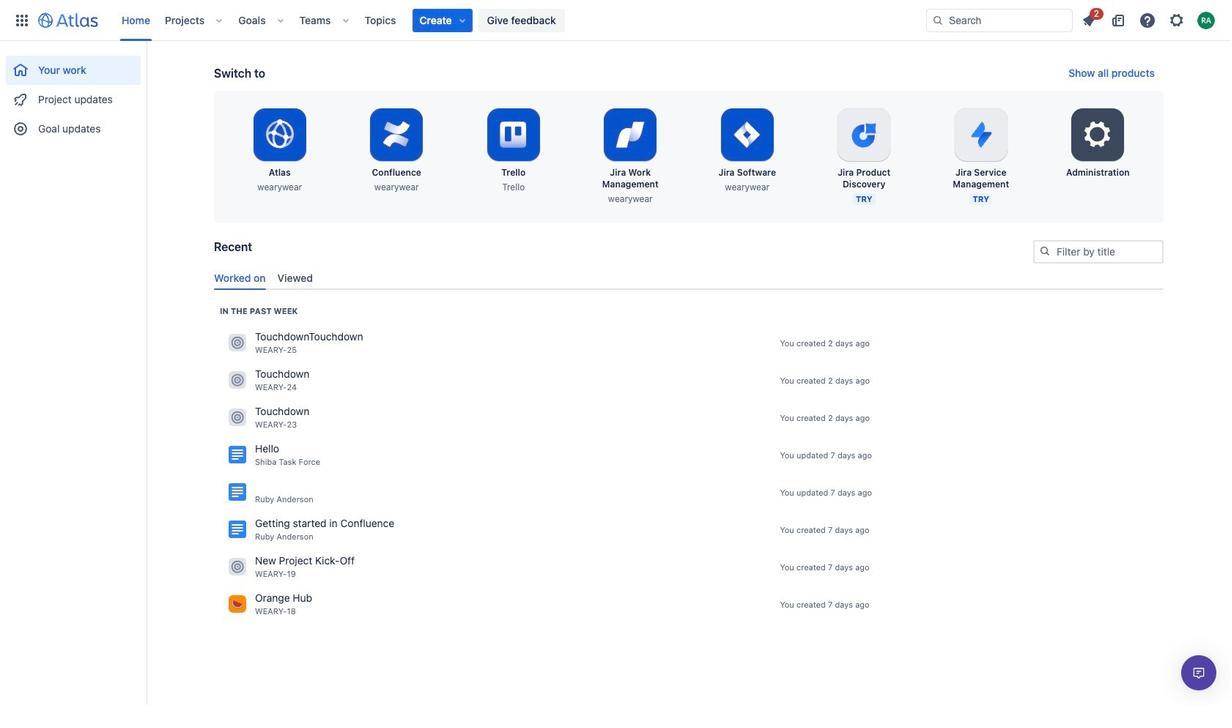 Task type: vqa. For each thing, say whether or not it's contained in the screenshot.
2nd Jira icon from right
no



Task type: describe. For each thing, give the bounding box(es) containing it.
top element
[[9, 0, 927, 41]]

4 townsquare image from the top
[[229, 596, 246, 614]]

search image
[[1039, 246, 1051, 257]]

switch to... image
[[13, 11, 31, 29]]

2 confluence image from the top
[[229, 521, 246, 539]]

open intercom messenger image
[[1190, 665, 1208, 682]]

1 townsquare image from the top
[[229, 335, 246, 352]]

Search field
[[927, 8, 1073, 32]]

settings image
[[1168, 11, 1186, 29]]

settings image
[[1081, 117, 1116, 152]]

2 townsquare image from the top
[[229, 372, 246, 390]]

confluence image
[[229, 484, 246, 502]]

notifications image
[[1081, 11, 1098, 29]]

1 confluence image from the top
[[229, 447, 246, 464]]



Task type: locate. For each thing, give the bounding box(es) containing it.
confluence image down confluence image
[[229, 521, 246, 539]]

townsquare image
[[229, 409, 246, 427]]

heading
[[220, 306, 298, 317]]

group
[[6, 41, 141, 148]]

townsquare image
[[229, 335, 246, 352], [229, 372, 246, 390], [229, 559, 246, 576], [229, 596, 246, 614]]

help image
[[1139, 11, 1157, 29]]

account image
[[1198, 11, 1215, 29]]

banner
[[0, 0, 1232, 41]]

0 vertical spatial confluence image
[[229, 447, 246, 464]]

3 townsquare image from the top
[[229, 559, 246, 576]]

None search field
[[927, 8, 1073, 32]]

1 vertical spatial confluence image
[[229, 521, 246, 539]]

Filter by title field
[[1035, 242, 1163, 262]]

confluence image up confluence image
[[229, 447, 246, 464]]

confluence image
[[229, 447, 246, 464], [229, 521, 246, 539]]

tab list
[[208, 266, 1170, 290]]

search image
[[932, 14, 944, 26]]



